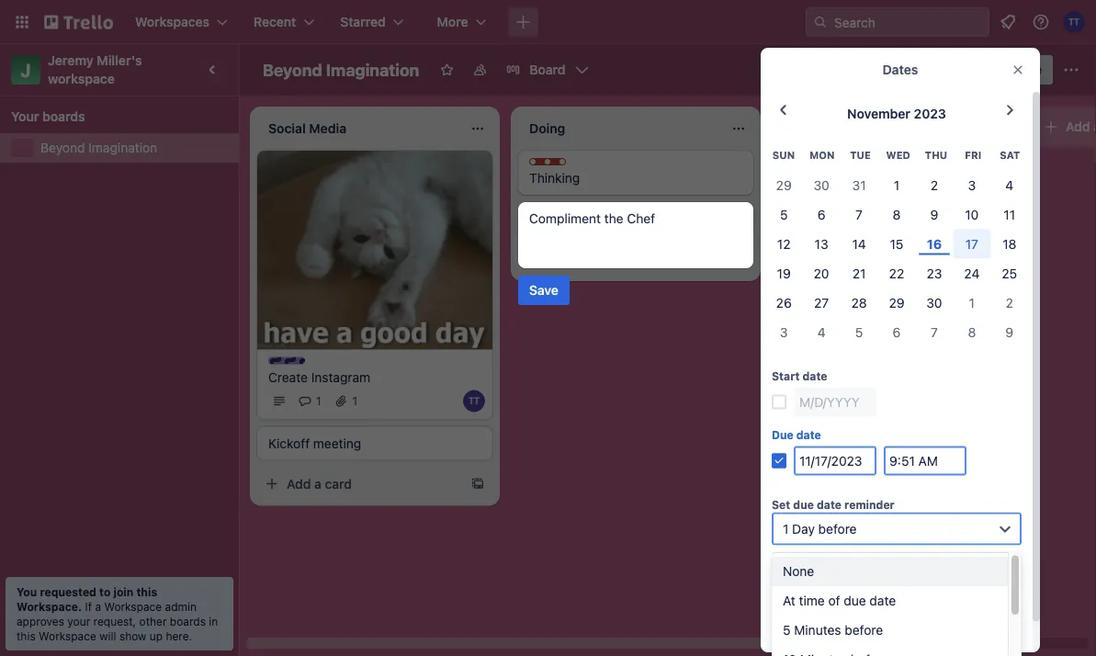 Task type: describe. For each thing, give the bounding box(es) containing it.
19 button
[[765, 259, 803, 288]]

workspace.
[[17, 600, 82, 613]]

1 vertical spatial 30
[[927, 295, 943, 310]]

0 horizontal spatial terry turtle (terryturtle) image
[[463, 390, 485, 412]]

sent
[[880, 554, 905, 569]]

16 button
[[916, 229, 953, 259]]

none
[[783, 563, 815, 578]]

beyond imagination link
[[40, 139, 228, 157]]

in
[[209, 615, 218, 628]]

filters
[[845, 62, 883, 77]]

Add time text field
[[884, 446, 967, 475]]

card.
[[870, 572, 900, 588]]

date up '1 day before'
[[817, 498, 842, 511]]

workspace visible image
[[473, 62, 487, 77]]

1 vertical spatial 9
[[1006, 324, 1014, 339]]

23
[[927, 265, 942, 281]]

labels
[[819, 242, 855, 257]]

add a card for left add a card button
[[287, 476, 352, 491]]

your
[[67, 615, 90, 628]]

admin
[[165, 600, 197, 613]]

your
[[11, 109, 39, 124]]

1 down wed
[[894, 177, 900, 192]]

24 button
[[953, 259, 991, 288]]

8 for rightmost 8 button
[[968, 324, 976, 339]]

Search field
[[828, 8, 989, 36]]

add for left add a card button
[[287, 476, 311, 491]]

27
[[814, 295, 829, 310]]

search image
[[813, 15, 828, 29]]

1 vertical spatial 6 button
[[878, 317, 916, 347]]

date down move
[[803, 370, 828, 383]]

1 horizontal spatial 7
[[931, 324, 938, 339]]

0 vertical spatial terry turtle (terryturtle) image
[[1063, 11, 1085, 33]]

11
[[1004, 207, 1016, 222]]

all
[[924, 554, 937, 569]]

beyond inside board name text box
[[263, 60, 322, 80]]

at
[[783, 593, 796, 608]]

add for add a button
[[1066, 119, 1090, 134]]

will inside reminders will be sent to all members and watchers of this card.
[[838, 554, 858, 569]]

25
[[1002, 265, 1018, 281]]

18 button
[[991, 229, 1029, 259]]

join
[[113, 585, 134, 598]]

compliment
[[529, 211, 601, 226]]

0 vertical spatial add a card button
[[779, 160, 985, 189]]

color: purple, title: none image
[[268, 357, 305, 364]]

jeremy miller's workspace
[[48, 53, 146, 86]]

0 horizontal spatial save button
[[518, 276, 570, 305]]

open information menu image
[[1032, 13, 1051, 31]]

show
[[119, 630, 146, 642]]

add a button
[[1033, 107, 1096, 147]]

1 day before
[[783, 521, 857, 536]]

0 horizontal spatial 29 button
[[765, 170, 803, 200]]

time
[[799, 593, 825, 608]]

1 horizontal spatial workspace
[[104, 600, 162, 613]]

request,
[[93, 615, 136, 628]]

10 button
[[953, 200, 991, 229]]

imagination inside board name text box
[[326, 60, 419, 80]]

open card link
[[761, 202, 866, 232]]

1 vertical spatial 9 button
[[991, 317, 1029, 347]]

start
[[772, 370, 800, 383]]

compliment the chef
[[529, 211, 655, 226]]

start date
[[772, 370, 828, 383]]

1 vertical spatial 5
[[856, 324, 863, 339]]

1 vertical spatial 7 button
[[916, 317, 953, 347]]

1 vertical spatial workspace
[[39, 630, 96, 642]]

1 horizontal spatial 29
[[889, 295, 905, 310]]

1 vertical spatial 30 button
[[916, 288, 953, 317]]

14
[[852, 236, 866, 251]]

1 horizontal spatial 8 button
[[953, 317, 991, 347]]

you requested to join this workspace.
[[17, 585, 157, 613]]

create from template… image
[[993, 167, 1007, 182]]

1 vertical spatial save
[[882, 607, 912, 623]]

create from template… image for kickoff meeting
[[471, 476, 485, 491]]

20 button
[[803, 259, 841, 288]]

0 vertical spatial 30
[[814, 177, 830, 192]]

boards inside your boards with 1 items element
[[42, 109, 85, 124]]

0 vertical spatial 7 button
[[841, 200, 878, 229]]

13 button
[[803, 229, 841, 259]]

1 vertical spatial of
[[829, 593, 841, 608]]

members inside reminders will be sent to all members and watchers of this card.
[[941, 554, 996, 569]]

dates
[[883, 62, 919, 77]]

day
[[792, 521, 815, 536]]

create board or workspace image
[[514, 13, 533, 31]]

reminders
[[772, 554, 835, 569]]

2 vertical spatial 5
[[783, 622, 791, 637]]

move
[[792, 341, 825, 357]]

reminder
[[845, 498, 895, 511]]

2 m/d/yyyy text field from the top
[[794, 446, 877, 475]]

3 for the bottommost 3 'button'
[[780, 324, 788, 339]]

minutes
[[794, 622, 842, 637]]

card for create from template… icon
[[847, 167, 874, 182]]

your boards with 1 items element
[[11, 106, 219, 128]]

add a
[[1066, 119, 1096, 134]]

20
[[814, 265, 830, 281]]

this for be
[[845, 572, 867, 588]]

1 vertical spatial 5 button
[[841, 317, 878, 347]]

thoughts
[[548, 159, 598, 172]]

1 horizontal spatial 2
[[1006, 295, 1014, 310]]

22 button
[[878, 259, 916, 288]]

1 vertical spatial terry turtle (terryturtle) image
[[902, 57, 928, 83]]

1 vertical spatial beyond
[[40, 140, 85, 155]]

change members
[[792, 275, 899, 290]]

0 vertical spatial 2
[[931, 177, 938, 192]]

thinking link
[[529, 169, 743, 187]]

0 notifications image
[[997, 11, 1019, 33]]

0 vertical spatial 5
[[780, 207, 788, 222]]

1 horizontal spatial 4 button
[[991, 170, 1029, 200]]

j
[[21, 59, 31, 80]]

create instagram
[[268, 369, 371, 385]]

1 horizontal spatial 3 button
[[953, 170, 991, 200]]

before for 5 minutes before
[[845, 622, 883, 637]]

dates
[[819, 408, 853, 423]]

star or unstar board image
[[440, 62, 454, 77]]

0 horizontal spatial 8 button
[[878, 200, 916, 229]]

beyond imagination inside board name text box
[[263, 60, 419, 80]]

1 vertical spatial 3 button
[[765, 317, 803, 347]]

1 horizontal spatial 2 button
[[991, 288, 1029, 317]]

0 vertical spatial 6 button
[[803, 200, 841, 229]]

0 horizontal spatial add a card button
[[257, 469, 463, 499]]

27 button
[[803, 288, 841, 317]]

to inside reminders will be sent to all members and watchers of this card.
[[909, 554, 921, 569]]

28
[[852, 295, 867, 310]]

3 for the right 3 'button'
[[968, 177, 976, 192]]

edit labels
[[792, 242, 855, 257]]

1 horizontal spatial due
[[844, 593, 866, 608]]

0 vertical spatial 2 button
[[916, 170, 953, 200]]

edit labels button
[[761, 235, 866, 265]]

2023
[[914, 106, 947, 121]]

requested
[[40, 585, 96, 598]]

19
[[777, 265, 791, 281]]

24
[[964, 265, 980, 281]]

kickoff meeting
[[268, 436, 361, 451]]

0 horizontal spatial due
[[794, 498, 814, 511]]

1 down create instagram
[[316, 395, 321, 408]]

and
[[1000, 554, 1022, 569]]

0 vertical spatial 9 button
[[916, 200, 953, 229]]

add for add a card button to the top
[[809, 167, 833, 182]]

edit for edit dates
[[792, 408, 816, 423]]

0 vertical spatial 7
[[856, 207, 863, 222]]

board button
[[499, 55, 597, 85]]

primary element
[[0, 0, 1096, 44]]

to inside you requested to join this workspace.
[[99, 585, 111, 598]]

boards inside if a workspace admin approves your request, other boards in this workspace will show up here.
[[170, 615, 206, 628]]

thoughts thinking
[[529, 159, 598, 186]]

create instagram link
[[268, 368, 482, 386]]

mon
[[810, 150, 835, 162]]

reminders will be sent to all members and watchers of this card.
[[772, 554, 1022, 588]]



Task type: vqa. For each thing, say whether or not it's contained in the screenshot.
2nd Discovery from the bottom
no



Task type: locate. For each thing, give the bounding box(es) containing it.
copy button
[[761, 368, 835, 397]]

1 horizontal spatial 4
[[1006, 177, 1014, 192]]

1 vertical spatial 4 button
[[803, 317, 841, 347]]

1 vertical spatial 2
[[1006, 295, 1014, 310]]

1 horizontal spatial add a card button
[[779, 160, 985, 189]]

last month image
[[773, 99, 795, 121]]

create from template… image for compliment the chef
[[732, 252, 746, 267]]

2 button
[[916, 170, 953, 200], [991, 288, 1029, 317]]

edit inside edit dates button
[[792, 408, 816, 423]]

boards down admin
[[170, 615, 206, 628]]

1 horizontal spatial will
[[838, 554, 858, 569]]

add a card
[[809, 167, 874, 182], [287, 476, 352, 491]]

0 vertical spatial 8
[[893, 207, 901, 222]]

8 button down 24 button
[[953, 317, 991, 347]]

5 down at
[[783, 622, 791, 637]]

workspace
[[104, 600, 162, 613], [39, 630, 96, 642]]

1 horizontal spatial boards
[[170, 615, 206, 628]]

due
[[794, 498, 814, 511], [844, 593, 866, 608]]

1 down 24 button
[[969, 295, 975, 310]]

to left join
[[99, 585, 111, 598]]

9 button down 25 button in the top of the page
[[991, 317, 1029, 347]]

add down mon
[[809, 167, 833, 182]]

card up 14
[[828, 209, 855, 224]]

2 change from the top
[[792, 308, 839, 324]]

add down show menu icon
[[1066, 119, 1090, 134]]

before down at time of due date
[[845, 622, 883, 637]]

1 vertical spatial add a card
[[287, 476, 352, 491]]

1 down instagram
[[353, 395, 358, 408]]

30 button down 23
[[916, 288, 953, 317]]

0 vertical spatial beyond imagination
[[263, 60, 419, 80]]

0 horizontal spatial 9 button
[[916, 200, 953, 229]]

open card
[[792, 209, 855, 224]]

1 edit from the top
[[792, 242, 816, 257]]

here.
[[166, 630, 192, 642]]

7
[[856, 207, 863, 222], [931, 324, 938, 339]]

0 horizontal spatial boards
[[42, 109, 85, 124]]

13
[[815, 236, 829, 251]]

6 up the 13 at right
[[818, 207, 826, 222]]

up
[[150, 630, 163, 642]]

0 vertical spatial before
[[819, 521, 857, 536]]

edit for edit labels
[[792, 242, 816, 257]]

to left all
[[909, 554, 921, 569]]

0 horizontal spatial imagination
[[89, 140, 157, 155]]

23 button
[[916, 259, 953, 288]]

imagination down your boards with 1 items element
[[89, 140, 157, 155]]

set
[[772, 498, 791, 511]]

4
[[1006, 177, 1014, 192], [818, 324, 826, 339]]

card for create from template… image associated with kickoff meeting
[[325, 476, 352, 491]]

of up at time of due date
[[829, 572, 841, 588]]

filters button
[[818, 55, 888, 85]]

31 button
[[841, 170, 878, 200]]

chef
[[627, 211, 655, 226]]

29 down sun
[[776, 177, 792, 192]]

0 horizontal spatial this
[[17, 630, 36, 642]]

add
[[1066, 119, 1090, 134], [809, 167, 833, 182], [287, 476, 311, 491]]

this inside if a workspace admin approves your request, other boards in this workspace will show up here.
[[17, 630, 36, 642]]

1 vertical spatial card
[[828, 209, 855, 224]]

1 vertical spatial 3
[[780, 324, 788, 339]]

boards
[[42, 109, 85, 124], [170, 615, 206, 628]]

1 horizontal spatial save button
[[772, 600, 1022, 630]]

change for change members
[[792, 275, 839, 290]]

before down set due date reminder
[[819, 521, 857, 536]]

color: bold red, title: "thoughts" element
[[529, 158, 598, 172]]

add a card down mon
[[809, 167, 874, 182]]

open
[[792, 209, 825, 224]]

8 button
[[878, 200, 916, 229], [953, 317, 991, 347]]

change up move
[[792, 308, 839, 324]]

8 for leftmost 8 button
[[893, 207, 901, 222]]

save button down compliment
[[518, 276, 570, 305]]

this for workspace
[[17, 630, 36, 642]]

power ups image
[[759, 62, 774, 77]]

miller's
[[97, 53, 142, 68]]

7 down 23 button
[[931, 324, 938, 339]]

will left be
[[838, 554, 858, 569]]

0 vertical spatial members
[[842, 275, 899, 290]]

8 up 15 at the right top of the page
[[893, 207, 901, 222]]

rubyanndersson (rubyanndersson) image
[[950, 57, 976, 83]]

1 horizontal spatial 30
[[927, 295, 943, 310]]

0 horizontal spatial 3
[[780, 324, 788, 339]]

3 button down the 26
[[765, 317, 803, 347]]

29 button down 22
[[878, 288, 916, 317]]

3 button
[[953, 170, 991, 200], [765, 317, 803, 347]]

1 vertical spatial due
[[844, 593, 866, 608]]

this right join
[[136, 585, 157, 598]]

5 down cover
[[856, 324, 863, 339]]

0 horizontal spatial add
[[287, 476, 311, 491]]

1 horizontal spatial save
[[882, 607, 912, 623]]

29 button down sun
[[765, 170, 803, 200]]

2 down 25 button in the top of the page
[[1006, 295, 1014, 310]]

0 vertical spatial change
[[792, 275, 839, 290]]

5 button down 28
[[841, 317, 878, 347]]

5
[[780, 207, 788, 222], [856, 324, 863, 339], [783, 622, 791, 637]]

card down "meeting"
[[325, 476, 352, 491]]

2 vertical spatial terry turtle (terryturtle) image
[[463, 390, 485, 412]]

9 up 16
[[931, 207, 939, 222]]

this
[[845, 572, 867, 588], [136, 585, 157, 598], [17, 630, 36, 642]]

1 horizontal spatial this
[[136, 585, 157, 598]]

1 vertical spatial 29
[[889, 295, 905, 310]]

6 for topmost 6 button
[[818, 207, 826, 222]]

next month image
[[999, 99, 1021, 121]]

1 vertical spatial 1 button
[[953, 288, 991, 317]]

0 vertical spatial 8 button
[[878, 200, 916, 229]]

add down kickoff
[[287, 476, 311, 491]]

29 button
[[765, 170, 803, 200], [878, 288, 916, 317]]

30 down 23 button
[[927, 295, 943, 310]]

tue
[[850, 150, 871, 162]]

card
[[847, 167, 874, 182], [828, 209, 855, 224], [325, 476, 352, 491]]

1 vertical spatial 6
[[893, 324, 901, 339]]

0 vertical spatial 1 button
[[878, 170, 916, 200]]

a down kickoff meeting
[[314, 476, 322, 491]]

edit inside edit labels button
[[792, 242, 816, 257]]

1 vertical spatial 7
[[931, 324, 938, 339]]

22
[[889, 265, 905, 281]]

30 down mon
[[814, 177, 830, 192]]

25 button
[[991, 259, 1029, 288]]

3 down fri
[[968, 177, 976, 192]]

a right if
[[95, 600, 101, 613]]

18
[[1003, 236, 1017, 251]]

board
[[530, 62, 566, 77]]

2 horizontal spatial this
[[845, 572, 867, 588]]

sun
[[773, 150, 795, 162]]

november
[[848, 106, 911, 121]]

2 button down thu
[[916, 170, 953, 200]]

jeremy miller (jeremymiller198) image
[[926, 57, 952, 83]]

0 horizontal spatial 9
[[931, 207, 939, 222]]

3 down "26" button
[[780, 324, 788, 339]]

a inside add a button
[[1094, 119, 1096, 134]]

0 horizontal spatial save
[[529, 283, 559, 298]]

0 vertical spatial to
[[909, 554, 921, 569]]

workspace
[[48, 71, 115, 86]]

cover
[[842, 308, 876, 324]]

share
[[1007, 62, 1042, 77]]

change cover
[[792, 308, 876, 324]]

M/D/YYYY text field
[[794, 387, 877, 417], [794, 446, 877, 475]]

6 for 6 button to the bottom
[[893, 324, 901, 339]]

sat
[[1000, 150, 1020, 162]]

4 for 4 button to the right
[[1006, 177, 1014, 192]]

1 button down 24 at the top of the page
[[953, 288, 991, 317]]

imagination
[[326, 60, 419, 80], [89, 140, 157, 155]]

of inside reminders will be sent to all members and watchers of this card.
[[829, 572, 841, 588]]

1 horizontal spatial 30 button
[[916, 288, 953, 317]]

5 minutes before
[[783, 622, 883, 637]]

this inside reminders will be sent to all members and watchers of this card.
[[845, 572, 867, 588]]

29 down 22 'button'
[[889, 295, 905, 310]]

1 horizontal spatial to
[[909, 554, 921, 569]]

change up 27
[[792, 275, 839, 290]]

12 button
[[765, 229, 803, 259]]

0 horizontal spatial 1 button
[[878, 170, 916, 200]]

a for left add a card button
[[314, 476, 322, 491]]

1 vertical spatial add
[[809, 167, 833, 182]]

15 button
[[878, 229, 916, 259]]

0 vertical spatial add
[[1066, 119, 1090, 134]]

15
[[890, 236, 904, 251]]

watchers
[[772, 572, 826, 588]]

4 down sat on the right
[[1006, 177, 1014, 192]]

before
[[819, 521, 857, 536], [845, 622, 883, 637]]

Board name text field
[[254, 55, 429, 85]]

a left 31
[[836, 167, 844, 182]]

approves
[[17, 615, 64, 628]]

at time of due date
[[783, 593, 896, 608]]

9 button up 16
[[916, 200, 953, 229]]

a for add a button
[[1094, 119, 1096, 134]]

26
[[776, 295, 792, 310]]

members right all
[[941, 554, 996, 569]]

members inside button
[[842, 275, 899, 290]]

29
[[776, 177, 792, 192], [889, 295, 905, 310]]

thinking
[[529, 170, 580, 186]]

6 button up the 13 at right
[[803, 200, 841, 229]]

1 horizontal spatial 6 button
[[878, 317, 916, 347]]

1 horizontal spatial terry turtle (terryturtle) image
[[902, 57, 928, 83]]

0 horizontal spatial 6 button
[[803, 200, 841, 229]]

7 down 31 button
[[856, 207, 863, 222]]

will down request,
[[99, 630, 116, 642]]

5 left "open" in the right top of the page
[[780, 207, 788, 222]]

imagination inside 'beyond imagination' link
[[89, 140, 157, 155]]

4 button
[[991, 170, 1029, 200], [803, 317, 841, 347]]

members
[[842, 275, 899, 290], [941, 554, 996, 569]]

workspace down your at the bottom of page
[[39, 630, 96, 642]]

0 horizontal spatial 30 button
[[803, 170, 841, 200]]

this down approves at the left of page
[[17, 630, 36, 642]]

0 horizontal spatial to
[[99, 585, 111, 598]]

1 vertical spatial create from template… image
[[471, 476, 485, 491]]

be
[[861, 554, 876, 569]]

2 button down 25
[[991, 288, 1029, 317]]

a for add a card button to the top
[[836, 167, 844, 182]]

archive button
[[761, 434, 849, 463]]

save down compliment
[[529, 283, 559, 298]]

terry turtle (terryturtle) image
[[1063, 11, 1085, 33], [902, 57, 928, 83], [463, 390, 485, 412]]

card down "tue"
[[847, 167, 874, 182]]

thu
[[925, 150, 948, 162]]

due right set
[[794, 498, 814, 511]]

26 button
[[765, 288, 803, 317]]

2 vertical spatial add
[[287, 476, 311, 491]]

of right time
[[829, 593, 841, 608]]

other
[[139, 615, 167, 628]]

edit
[[792, 242, 816, 257], [792, 408, 816, 423]]

save down card.
[[882, 607, 912, 623]]

5 button
[[765, 200, 803, 229], [841, 317, 878, 347]]

imagination left star or unstar board image
[[326, 60, 419, 80]]

boards right your
[[42, 109, 85, 124]]

11 button
[[991, 200, 1029, 229]]

this down be
[[845, 572, 867, 588]]

16
[[927, 236, 942, 251]]

1 vertical spatial beyond imagination
[[40, 140, 157, 155]]

workspace down join
[[104, 600, 162, 613]]

0 vertical spatial save button
[[518, 276, 570, 305]]

2 horizontal spatial terry turtle (terryturtle) image
[[1063, 11, 1085, 33]]

create
[[268, 369, 308, 385]]

show menu image
[[1062, 61, 1081, 79]]

0 vertical spatial of
[[829, 572, 841, 588]]

jeremy
[[48, 53, 94, 68]]

back to home image
[[44, 7, 113, 37]]

due
[[772, 429, 794, 441]]

1 horizontal spatial 9 button
[[991, 317, 1029, 347]]

4 for the bottommost 4 button
[[818, 324, 826, 339]]

0 vertical spatial 29 button
[[765, 170, 803, 200]]

8 down 24 button
[[968, 324, 976, 339]]

0 vertical spatial will
[[838, 554, 858, 569]]

1 m/d/yyyy text field from the top
[[794, 387, 877, 417]]

1 horizontal spatial members
[[941, 554, 996, 569]]

1 left the day
[[783, 521, 789, 536]]

0 vertical spatial edit
[[792, 242, 816, 257]]

9 down 25 button in the top of the page
[[1006, 324, 1014, 339]]

Compliment the Chef text field
[[529, 210, 743, 261]]

1 change from the top
[[792, 275, 839, 290]]

a right next month icon
[[1094, 119, 1096, 134]]

share button
[[981, 55, 1053, 85]]

8 button up 15 at the right top of the page
[[878, 200, 916, 229]]

21
[[853, 265, 866, 281]]

archive
[[792, 441, 838, 456]]

0 horizontal spatial 5 button
[[765, 200, 803, 229]]

0 horizontal spatial members
[[842, 275, 899, 290]]

date down edit dates
[[797, 429, 822, 441]]

21 button
[[841, 259, 878, 288]]

0 vertical spatial save
[[529, 283, 559, 298]]

automation image
[[785, 55, 810, 81]]

30 button down mon
[[803, 170, 841, 200]]

0 horizontal spatial 6
[[818, 207, 826, 222]]

1 vertical spatial change
[[792, 308, 839, 324]]

1 vertical spatial members
[[941, 554, 996, 569]]

1 button down wed
[[878, 170, 916, 200]]

copy
[[792, 375, 824, 390]]

compliment the chef link
[[529, 210, 743, 228]]

0 horizontal spatial 29
[[776, 177, 792, 192]]

1 horizontal spatial 29 button
[[878, 288, 916, 317]]

add a card for add a card button to the top
[[809, 167, 874, 182]]

6 button right cover
[[878, 317, 916, 347]]

this inside you requested to join this workspace.
[[136, 585, 157, 598]]

save
[[529, 283, 559, 298], [882, 607, 912, 623]]

0 vertical spatial 29
[[776, 177, 792, 192]]

0 vertical spatial 3 button
[[953, 170, 991, 200]]

change for change cover
[[792, 308, 839, 324]]

0 vertical spatial 30 button
[[803, 170, 841, 200]]

1 vertical spatial 8
[[968, 324, 976, 339]]

3 button up 10
[[953, 170, 991, 200]]

date
[[803, 370, 828, 383], [797, 429, 822, 441], [817, 498, 842, 511], [870, 593, 896, 608]]

7 button down 23 button
[[916, 317, 953, 347]]

0 horizontal spatial 30
[[814, 177, 830, 192]]

the
[[605, 211, 624, 226]]

1 vertical spatial boards
[[170, 615, 206, 628]]

0 vertical spatial m/d/yyyy text field
[[794, 387, 877, 417]]

0 vertical spatial imagination
[[326, 60, 419, 80]]

move button
[[761, 335, 836, 364]]

a inside if a workspace admin approves your request, other boards in this workspace will show up here.
[[95, 600, 101, 613]]

7 button up 14
[[841, 200, 878, 229]]

17
[[966, 236, 979, 251]]

before for 1 day before
[[819, 521, 857, 536]]

set due date reminder
[[772, 498, 895, 511]]

1 vertical spatial 4
[[818, 324, 826, 339]]

create from template… image
[[732, 252, 746, 267], [471, 476, 485, 491]]

17 button
[[953, 229, 991, 259]]

1 vertical spatial before
[[845, 622, 883, 637]]

4 down the change cover
[[818, 324, 826, 339]]

0 horizontal spatial 2
[[931, 177, 938, 192]]

beyond imagination inside 'beyond imagination' link
[[40, 140, 157, 155]]

save button down card.
[[772, 600, 1022, 630]]

edit dates button
[[761, 401, 864, 430]]

close popover image
[[1011, 62, 1026, 77]]

will inside if a workspace admin approves your request, other boards in this workspace will show up here.
[[99, 630, 116, 642]]

1 vertical spatial imagination
[[89, 140, 157, 155]]

1 horizontal spatial 3
[[968, 177, 976, 192]]

1 vertical spatial save button
[[772, 600, 1022, 630]]

5 button up 12
[[765, 200, 803, 229]]

2 down thu
[[931, 177, 938, 192]]

date down card.
[[870, 593, 896, 608]]

add a card down kickoff meeting
[[287, 476, 352, 491]]

members up 28
[[842, 275, 899, 290]]

due up 5 minutes before
[[844, 593, 866, 608]]

2 edit from the top
[[792, 408, 816, 423]]

6 down 22 'button'
[[893, 324, 901, 339]]

0 horizontal spatial 2 button
[[916, 170, 953, 200]]



